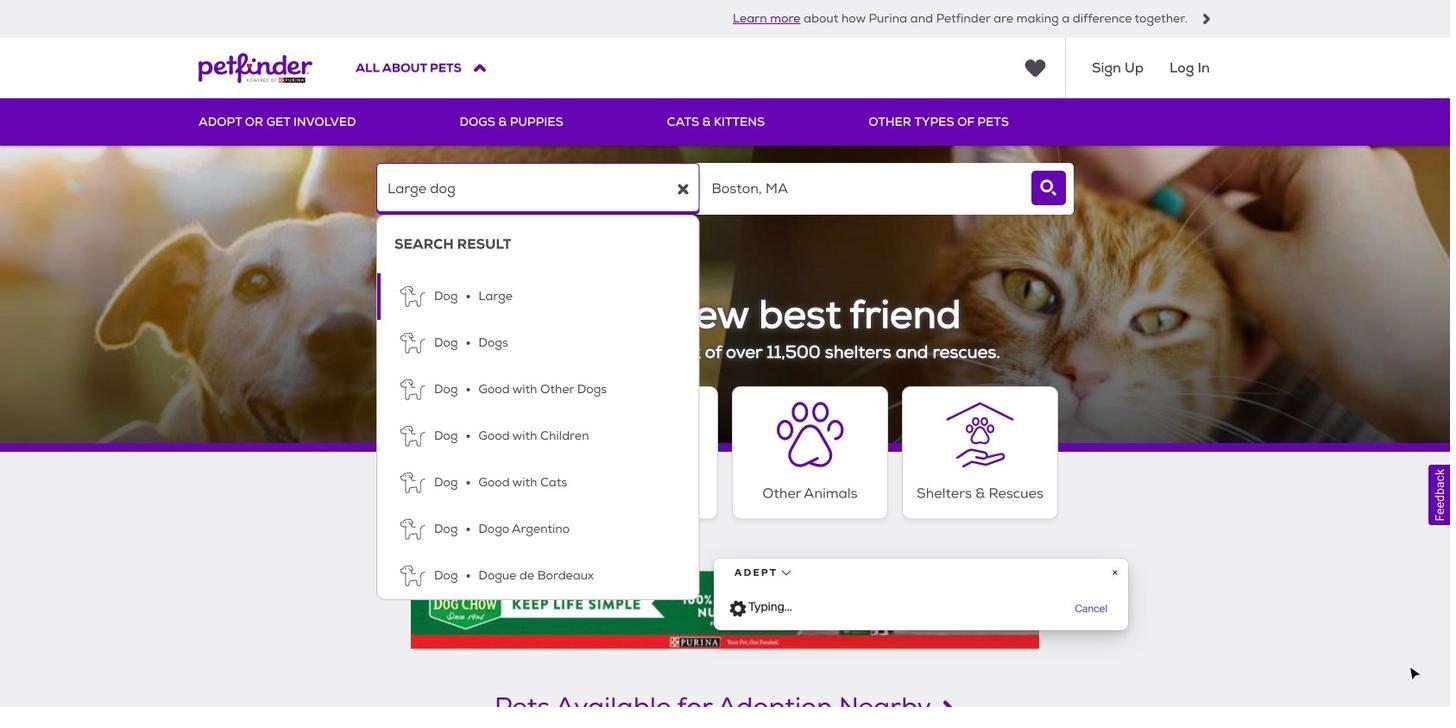 Task type: locate. For each thing, give the bounding box(es) containing it.
primary element
[[199, 98, 1252, 146]]

Search Terrier, Kitten, etc. text field
[[376, 163, 700, 215]]



Task type: describe. For each thing, give the bounding box(es) containing it.
advertisement element
[[411, 572, 1039, 650]]

animal search suggestions list box
[[376, 215, 700, 601]]

9c2b2 image
[[1202, 14, 1212, 24]]

Enter City, State, or ZIP text field
[[700, 163, 1024, 215]]

petfinder logo image
[[199, 38, 312, 98]]



Task type: vqa. For each thing, say whether or not it's contained in the screenshot.
Lily , adoptable Dog, Young Female Shiba Inu & Chihuahua Mix, 3 miles away. image
no



